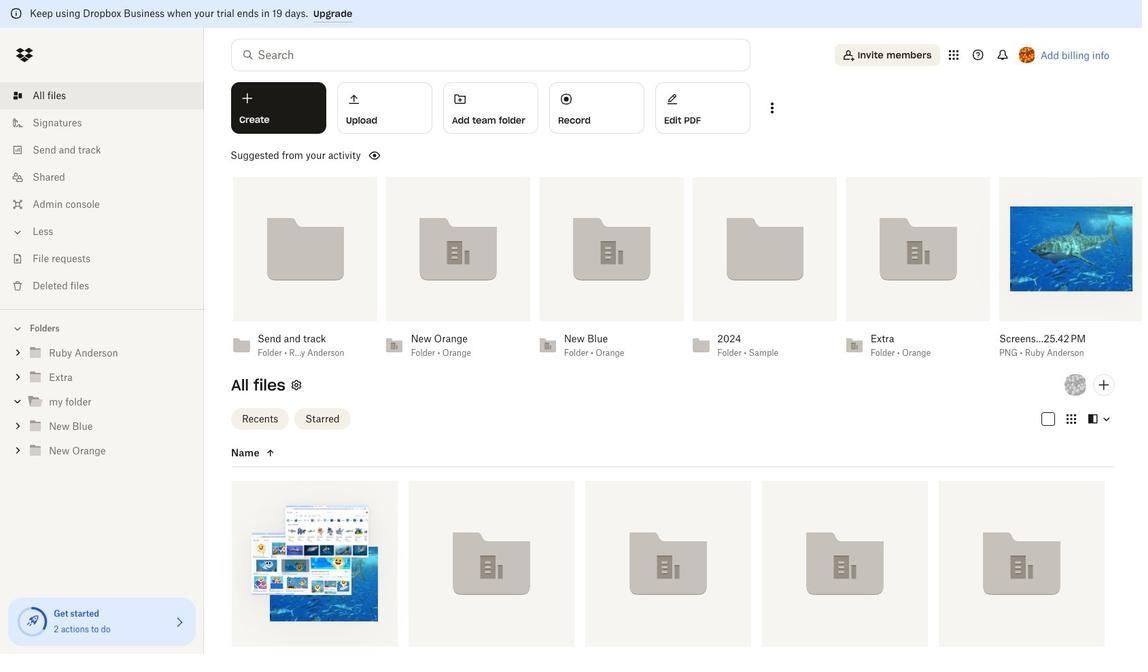 Task type: describe. For each thing, give the bounding box(es) containing it.
team shared folder, extra row
[[403, 481, 574, 655]]

account menu image
[[1019, 47, 1035, 63]]

folder settings image
[[288, 377, 304, 393]]



Task type: locate. For each thing, give the bounding box(es) containing it.
team shared folder, my folder row
[[580, 481, 751, 655]]

dropbox image
[[11, 41, 38, 69]]

Search in folder "Dropbox" text field
[[258, 47, 722, 63]]

team member folder, ruby anderson row
[[226, 481, 398, 655]]

team shared folder, new orange row
[[939, 481, 1105, 655]]

less image
[[11, 226, 24, 239]]

team shared folder, new blue row
[[762, 481, 928, 655]]

list
[[0, 74, 204, 309]]

ruby anderson image
[[1065, 374, 1086, 396]]

alert
[[0, 0, 1142, 28]]

add team members image
[[1096, 377, 1112, 393]]

group
[[0, 339, 204, 474]]

list item
[[0, 82, 204, 109]]



Task type: vqa. For each thing, say whether or not it's contained in the screenshot.
license keys
no



